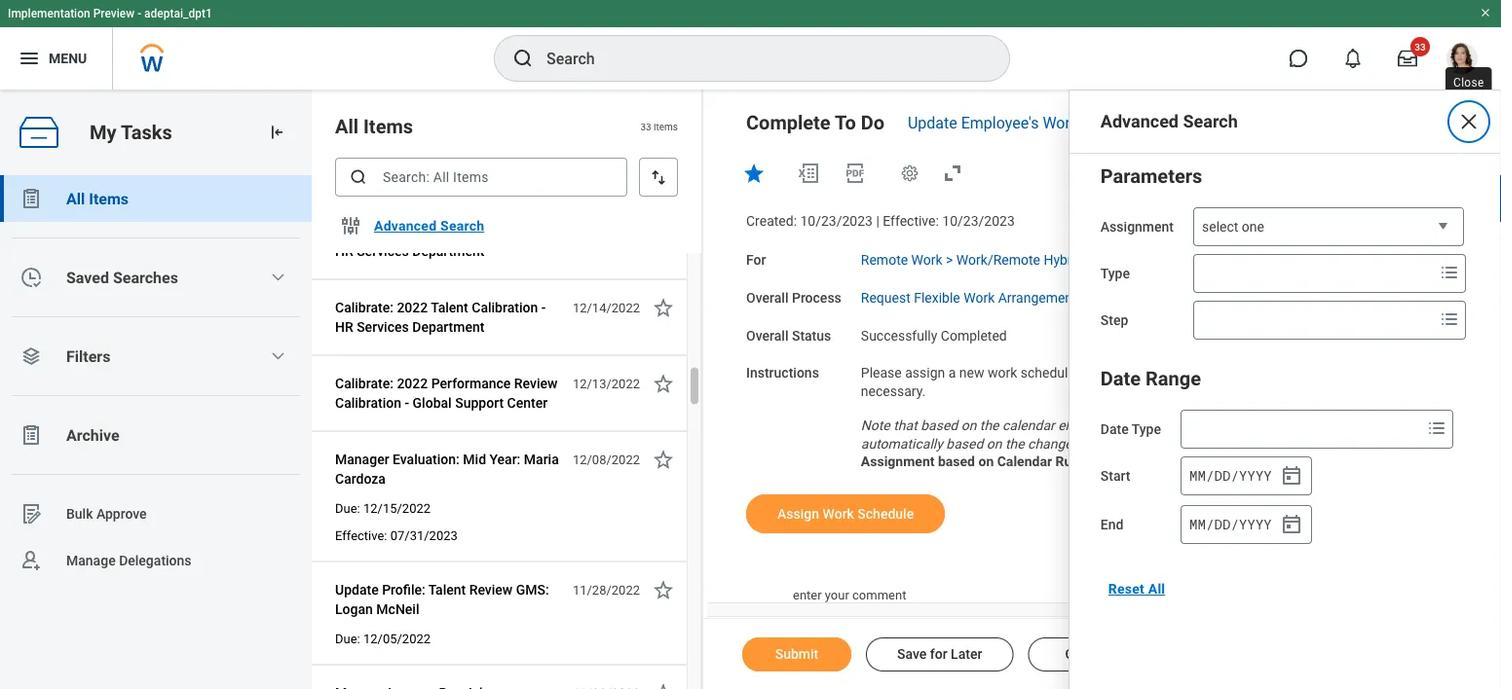 Task type: locate. For each thing, give the bounding box(es) containing it.
1 vertical spatial type
[[1132, 422, 1161, 438]]

all inside item list 'element'
[[335, 115, 359, 138]]

department
[[412, 244, 485, 260], [412, 320, 485, 336]]

mm for start
[[1190, 467, 1206, 485]]

work inside audit - work schedule assignment based on calendar rule
[[1328, 436, 1359, 452]]

1 vertical spatial new
[[1162, 418, 1187, 434]]

services for 1st calibrate: 2022 talent calibration - hr services department "button" from the top
[[357, 244, 409, 260]]

0 vertical spatial overall
[[746, 290, 789, 306]]

talent inside "update profile: talent review gms: logan mcneil"
[[429, 583, 466, 599]]

eligibility
[[1058, 418, 1112, 434]]

calibrate: down search image
[[335, 224, 394, 240]]

0 vertical spatial yyyy
[[1240, 467, 1272, 485]]

audit
[[1283, 436, 1315, 452]]

new up position.
[[1162, 418, 1187, 434]]

0 horizontal spatial update
[[335, 583, 379, 599]]

calibration
[[472, 224, 538, 240], [472, 300, 538, 316], [335, 396, 402, 412]]

2 services from the top
[[357, 320, 409, 336]]

calibration down 'search: all items' "text field"
[[472, 224, 538, 240]]

action bar region
[[704, 619, 1502, 690]]

yyyy left calendar image
[[1240, 516, 1272, 534]]

been
[[1354, 418, 1384, 434]]

calendar down step
[[1079, 365, 1131, 382]]

use
[[1229, 436, 1252, 452]]

department down 'search: all items' "text field"
[[412, 244, 485, 260]]

prompts image
[[1438, 308, 1462, 331]]

1 vertical spatial a
[[1151, 418, 1158, 434]]

1 mm from the top
[[1190, 467, 1206, 485]]

schedule for -
[[1363, 436, 1419, 452]]

|
[[876, 213, 880, 229]]

2022 up the 'global'
[[397, 376, 428, 392]]

2 overall from the top
[[746, 328, 789, 344]]

- down already
[[1319, 436, 1324, 452]]

dd down use
[[1215, 467, 1231, 485]]

mm / dd / yyyy inside start group
[[1190, 467, 1272, 485]]

0 vertical spatial calendar
[[1150, 114, 1212, 132]]

cardoza
[[335, 472, 386, 488]]

0 vertical spatial calibration
[[472, 224, 538, 240]]

dd down start group
[[1215, 516, 1231, 534]]

star image for due: 12/05/2022
[[652, 579, 675, 603]]

advanced up parameters
[[1101, 112, 1179, 132]]

1 vertical spatial due:
[[335, 632, 360, 647]]

calibrate: for 12/13/2022
[[335, 376, 394, 392]]

talent
[[431, 224, 468, 240], [431, 300, 468, 316], [429, 583, 466, 599]]

1 horizontal spatial 10/23/2023
[[943, 213, 1015, 229]]

request
[[861, 290, 911, 306]]

notifications large image
[[1344, 49, 1363, 68]]

0 horizontal spatial items
[[89, 190, 129, 208]]

based inside audit - work schedule assignment based on calendar rule
[[938, 454, 975, 470]]

manager evaluation: mid year: maria cardoza
[[335, 452, 559, 488]]

2 vertical spatial talent
[[429, 583, 466, 599]]

start
[[1101, 469, 1131, 485]]

0 horizontal spatial review
[[469, 583, 513, 599]]

star image right 12/08/2022
[[652, 449, 675, 472]]

all inside all items button
[[66, 190, 85, 208]]

search down 'search: all items' "text field"
[[440, 218, 485, 234]]

maria
[[524, 452, 559, 468]]

2 mm / dd / yyyy from the top
[[1190, 516, 1272, 534]]

all items
[[335, 115, 413, 138], [66, 190, 129, 208]]

work right employee's
[[1043, 114, 1079, 132]]

1 vertical spatial assignment
[[861, 454, 935, 470]]

- left the 'global'
[[405, 396, 409, 412]]

calibration for first calibrate: 2022 talent calibration - hr services department "button" from the bottom of the item list 'element'
[[472, 300, 538, 316]]

1 vertical spatial hr
[[335, 320, 353, 336]]

items up search image
[[364, 115, 413, 138]]

the inside please assign a new work schedule calendar to the employee based on his/her request, if necessary.
[[1150, 365, 1169, 382]]

overall status element
[[861, 316, 1007, 345]]

a right 'assign'
[[949, 365, 956, 382]]

overall up instructions
[[746, 328, 789, 344]]

parameters button
[[1101, 165, 1203, 188]]

0 vertical spatial calibrate: 2022 talent calibration - hr services department
[[335, 224, 546, 260]]

0 vertical spatial date
[[1101, 367, 1141, 390]]

assign work schedule
[[778, 506, 914, 522]]

calibrate: for 12/14/2022
[[335, 300, 394, 316]]

0 vertical spatial to
[[1135, 365, 1147, 382]]

to up rules, on the bottom right
[[1135, 365, 1147, 382]]

request,
[[1340, 365, 1389, 382]]

0 vertical spatial talent
[[431, 224, 468, 240]]

mm
[[1190, 467, 1206, 485], [1190, 516, 1206, 534]]

work inside button
[[823, 506, 854, 522]]

clipboard image inside all items button
[[19, 187, 43, 210]]

calendar down "changes"
[[998, 454, 1052, 470]]

0 vertical spatial update
[[908, 114, 958, 132]]

1 vertical spatial items
[[89, 190, 129, 208]]

Search: All Items text field
[[335, 158, 628, 197]]

calibrate: inside calibrate: 2022 performance review calibration - global support center
[[335, 376, 394, 392]]

0 vertical spatial calibrate: 2022 talent calibration - hr services department button
[[335, 221, 562, 264]]

star image
[[652, 297, 675, 320], [652, 373, 675, 396], [652, 579, 675, 603], [652, 683, 675, 690]]

calibrate: 2022 talent calibration - hr services department up the performance
[[335, 300, 546, 336]]

talent down 'search: all items' "text field"
[[431, 224, 468, 240]]

1 clipboard image from the top
[[19, 187, 43, 210]]

new inside note that based on the calendar eligibility rules, a new calendar may have already been applied automatically based on the changes entered on the position. use the "
[[1162, 418, 1187, 434]]

talent for 11/28/2022
[[429, 583, 466, 599]]

calendar up "changes"
[[1003, 418, 1055, 434]]

calendar image
[[1280, 514, 1304, 537]]

star image
[[743, 162, 766, 185], [652, 449, 675, 472]]

items down my
[[89, 190, 129, 208]]

new left the work
[[960, 365, 985, 382]]

items inside item list 'element'
[[364, 115, 413, 138]]

1 overall from the top
[[746, 290, 789, 306]]

0 vertical spatial prompts image
[[1438, 261, 1462, 285]]

my tasks element
[[0, 90, 312, 690]]

date up report
[[1101, 422, 1129, 438]]

preview
[[93, 7, 135, 20]]

calibrate: 2022 talent calibration - hr services department
[[335, 224, 546, 260], [335, 300, 546, 336]]

advanced search down 'search: all items' "text field"
[[374, 218, 485, 234]]

0 vertical spatial dd
[[1215, 467, 1231, 485]]

if
[[1392, 365, 1400, 382]]

2 calibrate: from the top
[[335, 300, 394, 316]]

-
[[138, 7, 141, 20], [542, 224, 546, 240], [1087, 252, 1091, 268], [542, 300, 546, 316], [405, 396, 409, 412], [1319, 436, 1324, 452]]

1 vertical spatial advanced search
[[374, 218, 485, 234]]

2 vertical spatial 2022
[[397, 376, 428, 392]]

2 vertical spatial schedule
[[858, 506, 914, 522]]

0 horizontal spatial a
[[949, 365, 956, 382]]

work left >
[[912, 252, 943, 268]]

services down configure image on the left
[[357, 244, 409, 260]]

0 horizontal spatial type
[[1101, 266, 1130, 282]]

my tasks
[[90, 121, 172, 144]]

yyyy for end
[[1240, 516, 1272, 534]]

0 horizontal spatial all
[[66, 190, 85, 208]]

on inside please assign a new work schedule calendar to the employee based on his/her request, if necessary.
[[1275, 365, 1291, 382]]

services up calibrate: 2022 performance review calibration - global support center on the bottom left of page
[[357, 320, 409, 336]]

schedule down automatically
[[858, 506, 914, 522]]

1 horizontal spatial advanced search
[[1101, 112, 1238, 132]]

1 department from the top
[[412, 244, 485, 260]]

0 horizontal spatial advanced
[[374, 218, 437, 234]]

due: 12/05/2022
[[335, 632, 431, 647]]

1 horizontal spatial new
[[1162, 418, 1187, 434]]

0 vertical spatial services
[[357, 244, 409, 260]]

1 horizontal spatial all
[[335, 115, 359, 138]]

1 2022 from the top
[[397, 224, 428, 240]]

update profile: talent review gms: logan mcneil button
[[335, 579, 562, 622]]

1 horizontal spatial calendar
[[1079, 365, 1131, 382]]

1 calibrate: 2022 talent calibration - hr services department button from the top
[[335, 221, 562, 264]]

talent right profile:
[[429, 583, 466, 599]]

clipboard image inside archive button
[[19, 424, 43, 447]]

1 horizontal spatial a
[[1151, 418, 1158, 434]]

1 horizontal spatial remote
[[1094, 252, 1141, 268]]

select one
[[1202, 219, 1265, 235]]

remote up jacqueline
[[1094, 252, 1141, 268]]

on left his/her
[[1275, 365, 1291, 382]]

12/08/2022
[[573, 453, 640, 468]]

mm inside start group
[[1190, 467, 1206, 485]]

all items up search image
[[335, 115, 413, 138]]

2 calibrate: 2022 talent calibration - hr services department from the top
[[335, 300, 546, 336]]

step
[[1101, 313, 1129, 329]]

11/28/2022
[[573, 584, 640, 598]]

Type field
[[1195, 256, 1434, 291]]

1 vertical spatial department
[[412, 320, 485, 336]]

1 vertical spatial calibration
[[472, 300, 538, 316]]

configure image
[[339, 214, 363, 238]]

work for assignment
[[1328, 436, 1359, 452]]

assign work schedule button
[[746, 495, 945, 534]]

1 horizontal spatial all items
[[335, 115, 413, 138]]

prompts image up prompts image
[[1438, 261, 1462, 285]]

prompts image right been
[[1426, 417, 1449, 440]]

0 vertical spatial advanced
[[1101, 112, 1179, 132]]

dd inside end group
[[1215, 516, 1231, 534]]

3 2022 from the top
[[397, 376, 428, 392]]

date range
[[1101, 367, 1202, 390]]

1 vertical spatial calendar
[[998, 454, 1052, 470]]

1 horizontal spatial update
[[908, 114, 958, 132]]

review inside "update profile: talent review gms: logan mcneil"
[[469, 583, 513, 599]]

due: down 'cardoza'
[[335, 502, 360, 516]]

Step field
[[1195, 303, 1434, 338]]

overall down "for"
[[746, 290, 789, 306]]

- right preview in the left top of the page
[[138, 7, 141, 20]]

1 horizontal spatial type
[[1132, 422, 1161, 438]]

advanced inside dialog
[[1101, 112, 1179, 132]]

talent up the performance
[[431, 300, 468, 316]]

advanced
[[1101, 112, 1179, 132], [374, 218, 437, 234]]

0 vertical spatial mm
[[1190, 467, 1206, 485]]

2 horizontal spatial schedule
[[1363, 436, 1419, 452]]

the left the employee
[[1150, 365, 1169, 382]]

note
[[861, 418, 890, 434]]

0 horizontal spatial advanced search
[[374, 218, 485, 234]]

inbox large image
[[1398, 49, 1418, 68]]

calendar up parameters
[[1150, 114, 1212, 132]]

1 vertical spatial star image
[[652, 449, 675, 472]]

remote up request
[[861, 252, 908, 268]]

1 horizontal spatial items
[[364, 115, 413, 138]]

item list element
[[312, 90, 704, 690]]

start group
[[1181, 457, 1313, 496]]

schedule down applied
[[1363, 436, 1419, 452]]

0 vertical spatial effective:
[[883, 213, 939, 229]]

0 horizontal spatial new
[[960, 365, 985, 382]]

calibrate: down configure image on the left
[[335, 300, 394, 316]]

overall process
[[746, 290, 842, 306]]

2 due: from the top
[[335, 632, 360, 647]]

prompts image inside parameters group
[[1438, 261, 1462, 285]]

0 vertical spatial 2022
[[397, 224, 428, 240]]

4 star image from the top
[[652, 683, 675, 690]]

year:
[[490, 452, 521, 468]]

clipboard image
[[19, 187, 43, 210], [19, 424, 43, 447]]

1 horizontal spatial review
[[514, 376, 558, 392]]

mm / dd / yyyy for start
[[1190, 467, 1272, 485]]

2022 down advanced search button
[[397, 300, 428, 316]]

a inside note that based on the calendar eligibility rules, a new calendar may have already been applied automatically based on the changes entered on the position. use the "
[[1151, 418, 1158, 434]]

2 star image from the top
[[652, 373, 675, 396]]

0 vertical spatial a
[[949, 365, 956, 382]]

bulk approve
[[66, 506, 147, 522]]

mm down start group
[[1190, 516, 1206, 534]]

0 horizontal spatial search
[[440, 218, 485, 234]]

yyyy inside end group
[[1240, 516, 1272, 534]]

search up parameters
[[1183, 112, 1238, 132]]

update up fullscreen icon
[[908, 114, 958, 132]]

2 clipboard image from the top
[[19, 424, 43, 447]]

manage delegations
[[66, 553, 192, 569]]

33 items
[[641, 121, 678, 132]]

schedule up parameters
[[1083, 114, 1146, 132]]

0 vertical spatial calibrate:
[[335, 224, 394, 240]]

based
[[1235, 365, 1272, 382], [921, 418, 958, 434], [946, 436, 984, 452], [938, 454, 975, 470]]

0 vertical spatial search
[[1183, 112, 1238, 132]]

profile logan mcneil element
[[1435, 37, 1490, 80]]

1 horizontal spatial effective:
[[883, 213, 939, 229]]

2 hr from the top
[[335, 320, 353, 336]]

yyyy
[[1240, 467, 1272, 485], [1240, 516, 1272, 534]]

0 horizontal spatial star image
[[652, 449, 675, 472]]

0 vertical spatial hr
[[335, 244, 353, 260]]

2022 inside calibrate: 2022 performance review calibration - global support center
[[397, 376, 428, 392]]

1 vertical spatial date
[[1101, 422, 1129, 438]]

type
[[1101, 266, 1130, 282], [1132, 422, 1161, 438]]

yyyy inside start group
[[1240, 467, 1272, 485]]

10/23/2023 up 'work/remote'
[[943, 213, 1015, 229]]

review left gms: at the left
[[469, 583, 513, 599]]

on
[[1275, 365, 1291, 382], [961, 418, 977, 434], [987, 436, 1002, 452], [1132, 436, 1148, 452], [979, 454, 994, 470]]

schedule inside audit - work schedule assignment based on calendar rule
[[1363, 436, 1419, 452]]

calibrate: up manager
[[335, 376, 394, 392]]

1 vertical spatial search
[[440, 218, 485, 234]]

flexible
[[914, 290, 961, 306]]

due: down "logan"
[[335, 632, 360, 647]]

0 vertical spatial type
[[1101, 266, 1130, 282]]

review inside calibrate: 2022 performance review calibration - global support center
[[514, 376, 558, 392]]

created:
[[746, 213, 797, 229]]

2 mm from the top
[[1190, 516, 1206, 534]]

range
[[1146, 367, 1202, 390]]

successfully
[[861, 328, 938, 344]]

date up rules, on the bottom right
[[1101, 367, 1141, 390]]

list
[[0, 175, 312, 585]]

star image for 12/13/2022
[[652, 373, 675, 396]]

based inside please assign a new work schedule calendar to the employee based on his/her request, if necessary.
[[1235, 365, 1272, 382]]

close environment banner image
[[1480, 7, 1492, 19]]

note that based on the calendar eligibility rules, a new calendar may have already been applied automatically based on the changes entered on the position. use the "
[[861, 418, 1435, 452]]

1 horizontal spatial assignment
[[1101, 219, 1174, 235]]

schedule
[[1083, 114, 1146, 132], [1363, 436, 1419, 452], [858, 506, 914, 522]]

work for jacqueline
[[964, 290, 995, 306]]

1 vertical spatial talent
[[431, 300, 468, 316]]

1 vertical spatial mm
[[1190, 516, 1206, 534]]

0 vertical spatial due:
[[335, 502, 360, 516]]

0 vertical spatial new
[[960, 365, 985, 382]]

1 yyyy from the top
[[1240, 467, 1272, 485]]

1 due: from the top
[[335, 502, 360, 516]]

the
[[1150, 365, 1169, 382], [980, 418, 999, 434], [1006, 436, 1025, 452], [1151, 436, 1170, 452], [1256, 436, 1275, 452]]

report
[[1091, 454, 1127, 470]]

3 calibrate: from the top
[[335, 376, 394, 392]]

all items inside item list 'element'
[[335, 115, 413, 138]]

a right rules, on the bottom right
[[1151, 418, 1158, 434]]

the left "changes"
[[1006, 436, 1025, 452]]

on right that
[[961, 418, 977, 434]]

- left 12/14/2022
[[542, 300, 546, 316]]

department up the performance
[[412, 320, 485, 336]]

effective: right |
[[883, 213, 939, 229]]

assign
[[905, 365, 945, 382]]

advanced search up parameters
[[1101, 112, 1238, 132]]

calendar inside audit - work schedule assignment based on calendar rule
[[998, 454, 1052, 470]]

2 dd from the top
[[1215, 516, 1231, 534]]

advanced right configure image on the left
[[374, 218, 437, 234]]

may
[[1246, 418, 1272, 434]]

1 calibrate: 2022 talent calibration - hr services department from the top
[[335, 224, 546, 260]]

1 vertical spatial services
[[357, 320, 409, 336]]

prompts image for type
[[1438, 261, 1462, 285]]

1 dd from the top
[[1215, 467, 1231, 485]]

2 vertical spatial calibrate:
[[335, 376, 394, 392]]

1 vertical spatial clipboard image
[[19, 424, 43, 447]]

2 date from the top
[[1101, 422, 1129, 438]]

1 horizontal spatial advanced
[[1101, 112, 1179, 132]]

dd inside start group
[[1215, 467, 1231, 485]]

parameters group
[[1101, 161, 1470, 340]]

12/05/2022
[[363, 632, 431, 647]]

your
[[825, 588, 850, 603]]

1 services from the top
[[357, 244, 409, 260]]

1 vertical spatial calibrate: 2022 talent calibration - hr services department button
[[335, 297, 562, 340]]

clipboard image for archive
[[19, 424, 43, 447]]

on left rule
[[979, 454, 994, 470]]

update inside "update profile: talent review gms: logan mcneil"
[[335, 583, 379, 599]]

all items down my
[[66, 190, 129, 208]]

2 yyyy from the top
[[1240, 516, 1272, 534]]

work down already
[[1328, 436, 1359, 452]]

yyyy down use
[[1240, 467, 1272, 485]]

items
[[654, 121, 678, 132]]

calibrate: 2022 talent calibration - hr services department button down 'search: all items' "text field"
[[335, 221, 562, 264]]

calibrate: 2022 performance review calibration - global support center
[[335, 376, 558, 412]]

calendar
[[1079, 365, 1131, 382], [1003, 418, 1055, 434], [1190, 418, 1242, 434]]

based down automatically
[[938, 454, 975, 470]]

to inside please assign a new work schedule calendar to the employee based on his/her request, if necessary.
[[1135, 365, 1147, 382]]

1 10/23/2023 from the left
[[801, 213, 873, 229]]

1 mm / dd / yyyy from the top
[[1190, 467, 1272, 485]]

type inside parameters group
[[1101, 266, 1130, 282]]

1 remote from the left
[[861, 252, 908, 268]]

based right the employee
[[1235, 365, 1272, 382]]

1 horizontal spatial schedule
[[1083, 114, 1146, 132]]

to
[[1135, 365, 1147, 382], [1131, 454, 1143, 470]]

Date Type field
[[1182, 412, 1422, 447]]

calibration up the performance
[[472, 300, 538, 316]]

2 remote from the left
[[1094, 252, 1141, 268]]

type up jacqueline
[[1101, 266, 1130, 282]]

0 horizontal spatial all items
[[66, 190, 129, 208]]

mm / dd / yyyy down use
[[1190, 467, 1272, 485]]

search image
[[349, 168, 368, 187]]

due:
[[335, 502, 360, 516], [335, 632, 360, 647]]

0 horizontal spatial assignment
[[861, 454, 935, 470]]

work right assign
[[823, 506, 854, 522]]

process
[[792, 290, 842, 306]]

0 horizontal spatial schedule
[[858, 506, 914, 522]]

reset
[[1109, 582, 1145, 598]]

1 date from the top
[[1101, 367, 1141, 390]]

manager
[[335, 452, 389, 468]]

mm / dd / yyyy down start group
[[1190, 516, 1272, 534]]

to right start
[[1131, 454, 1143, 470]]

1 vertical spatial yyyy
[[1240, 516, 1272, 534]]

manage
[[66, 553, 116, 569]]

new inside please assign a new work schedule calendar to the employee based on his/her request, if necessary.
[[960, 365, 985, 382]]

jacqueline
[[1084, 290, 1150, 306]]

prompts image for date type
[[1426, 417, 1449, 440]]

1 vertical spatial schedule
[[1363, 436, 1419, 452]]

0 vertical spatial all items
[[335, 115, 413, 138]]

2022 right configure image on the left
[[397, 224, 428, 240]]

assignment up days
[[1101, 219, 1174, 235]]

0 vertical spatial clipboard image
[[19, 187, 43, 210]]

2022 for 12/14/2022
[[397, 300, 428, 316]]

star image up created:
[[743, 162, 766, 185]]

2 2022 from the top
[[397, 300, 428, 316]]

overall for overall status
[[746, 328, 789, 344]]

date
[[1101, 367, 1141, 390], [1101, 422, 1129, 438]]

work up completed
[[964, 290, 995, 306]]

implementation preview -   adeptai_dpt1 banner
[[0, 0, 1502, 90]]

schedule for employee's
[[1083, 114, 1146, 132]]

date for date type
[[1101, 422, 1129, 438]]

0 vertical spatial items
[[364, 115, 413, 138]]

1 star image from the top
[[652, 297, 675, 320]]

1 vertical spatial effective:
[[335, 529, 387, 544]]

assign
[[778, 506, 820, 522]]

10/23/2023 left |
[[801, 213, 873, 229]]

1 vertical spatial to
[[1131, 454, 1143, 470]]

1 vertical spatial overall
[[746, 328, 789, 344]]

schedule inside button
[[858, 506, 914, 522]]

mm inside end group
[[1190, 516, 1206, 534]]

remote work > work/remote hybrid - remote days (10/23/2023) link
[[861, 248, 1260, 268]]

type up report to check .
[[1132, 422, 1161, 438]]

2 vertical spatial calibration
[[335, 396, 402, 412]]

2 horizontal spatial all
[[1149, 582, 1166, 598]]

1 vertical spatial all items
[[66, 190, 129, 208]]

calibrate:
[[335, 224, 394, 240], [335, 300, 394, 316], [335, 376, 394, 392]]

update up "logan"
[[335, 583, 379, 599]]

calendar up position.
[[1190, 418, 1242, 434]]

prompts image
[[1438, 261, 1462, 285], [1426, 417, 1449, 440]]

mm / dd / yyyy inside end group
[[1190, 516, 1272, 534]]

1 vertical spatial 2022
[[397, 300, 428, 316]]

review
[[514, 376, 558, 392], [469, 583, 513, 599]]

3 star image from the top
[[652, 579, 675, 603]]

mm right .
[[1190, 467, 1206, 485]]

close
[[1454, 76, 1485, 90]]

2 vertical spatial all
[[1149, 582, 1166, 598]]

0 horizontal spatial calendar
[[1003, 418, 1055, 434]]

2 horizontal spatial calendar
[[1190, 418, 1242, 434]]

1 vertical spatial prompts image
[[1426, 417, 1449, 440]]

review up the center
[[514, 376, 558, 392]]

1 vertical spatial calibrate: 2022 talent calibration - hr services department
[[335, 300, 546, 336]]

0 vertical spatial schedule
[[1083, 114, 1146, 132]]

1 vertical spatial advanced
[[374, 218, 437, 234]]

calibration up manager
[[335, 396, 402, 412]]

fullscreen image
[[941, 162, 965, 185]]

0 vertical spatial all
[[335, 115, 359, 138]]

x image
[[1458, 110, 1481, 134]]

end
[[1101, 517, 1124, 534]]

effective: down the due: 12/15/2022
[[335, 529, 387, 544]]

enter
[[793, 588, 822, 603]]

1 vertical spatial mm / dd / yyyy
[[1190, 516, 1272, 534]]

calibrate: 2022 talent calibration - hr services department button up the performance
[[335, 297, 562, 340]]

assignment down automatically
[[861, 454, 935, 470]]

calibrate: 2022 talent calibration - hr services department down 'search: all items' "text field"
[[335, 224, 546, 260]]



Task type: vqa. For each thing, say whether or not it's contained in the screenshot.
rightmost EDIT
no



Task type: describe. For each thing, give the bounding box(es) containing it.
mid
[[463, 452, 486, 468]]

work for calendar
[[1043, 114, 1079, 132]]

automatically
[[861, 436, 943, 452]]

2022 for 12/13/2022
[[397, 376, 428, 392]]

type inside date range group
[[1132, 422, 1161, 438]]

my
[[90, 121, 117, 144]]

profile:
[[382, 583, 426, 599]]

star image for 12/14/2022
[[652, 297, 675, 320]]

position.
[[1174, 436, 1226, 452]]

based right that
[[921, 418, 958, 434]]

"
[[1278, 436, 1283, 452]]

schedule
[[1021, 365, 1076, 382]]

hybrid
[[1044, 252, 1084, 268]]

the left "
[[1256, 436, 1275, 452]]

33
[[641, 121, 652, 132]]

implementation preview -   adeptai_dpt1
[[8, 7, 212, 20]]

select
[[1202, 219, 1239, 235]]

on up report to check .
[[1132, 436, 1148, 452]]

1 horizontal spatial calendar
[[1150, 114, 1212, 132]]

created: 10/23/2023 | effective: 10/23/2023
[[746, 213, 1015, 229]]

audit - work schedule assignment based on calendar rule
[[861, 436, 1423, 470]]

update for update profile: talent review gms: logan mcneil
[[335, 583, 379, 599]]

user plus image
[[19, 550, 43, 573]]

instructions
[[746, 365, 819, 382]]

do
[[861, 111, 885, 134]]

2 10/23/2023 from the left
[[943, 213, 1015, 229]]

- inside calibrate: 2022 performance review calibration - global support center
[[405, 396, 409, 412]]

advanced search inside dialog
[[1101, 112, 1238, 132]]

center
[[507, 396, 548, 412]]

implementation
[[8, 7, 90, 20]]

please
[[861, 365, 902, 382]]

enter your comment
[[793, 588, 907, 603]]

completed
[[941, 328, 1007, 344]]

overall status
[[746, 328, 831, 344]]

applied
[[1387, 418, 1432, 434]]

update employee's work schedule calendar link
[[908, 114, 1212, 132]]

1 hr from the top
[[335, 244, 353, 260]]

request flexible work arrangement: jacqueline desjardins link
[[861, 286, 1217, 306]]

effective: inside item list 'element'
[[335, 529, 387, 544]]

advanced search inside button
[[374, 218, 485, 234]]

for
[[746, 252, 766, 268]]

mm / dd / yyyy for end
[[1190, 516, 1272, 534]]

- inside banner
[[138, 7, 141, 20]]

arrangement:
[[999, 290, 1081, 306]]

mm for end
[[1190, 516, 1206, 534]]

delegations
[[119, 553, 192, 569]]

items inside button
[[89, 190, 129, 208]]

all inside reset all button
[[1149, 582, 1166, 598]]

- right hybrid
[[1087, 252, 1091, 268]]

calibrate: 2022 performance review calibration - global support center button
[[335, 373, 562, 416]]

that
[[894, 418, 918, 434]]

adeptai_dpt1
[[144, 7, 212, 20]]

dd for end
[[1215, 516, 1231, 534]]

date range button
[[1101, 367, 1202, 390]]

the up check
[[1151, 436, 1170, 452]]

necessary.
[[861, 384, 926, 400]]

performance
[[431, 376, 511, 392]]

a inside please assign a new work schedule calendar to the employee based on his/her request, if necessary.
[[949, 365, 956, 382]]

one
[[1242, 219, 1265, 235]]

close tooltip
[[1442, 63, 1497, 102]]

support
[[455, 396, 504, 412]]

on inside audit - work schedule assignment based on calendar rule
[[979, 454, 994, 470]]

clipboard image for all items
[[19, 187, 43, 210]]

report to check .
[[1091, 454, 1186, 470]]

assignment inside audit - work schedule assignment based on calendar rule
[[861, 454, 935, 470]]

view printable version (pdf) image
[[844, 162, 867, 185]]

12/15/2022
[[363, 502, 431, 516]]

yyyy for start
[[1240, 467, 1272, 485]]

calibrate: 2022 talent calibration - hr services department for first calibrate: 2022 talent calibration - hr services department "button" from the bottom of the item list 'element'
[[335, 300, 546, 336]]

all items button
[[0, 175, 312, 222]]

employee
[[1173, 365, 1231, 382]]

(10/23/2023)
[[1178, 252, 1260, 268]]

2 department from the top
[[412, 320, 485, 336]]

based right automatically
[[946, 436, 984, 452]]

services for first calibrate: 2022 talent calibration - hr services department "button" from the bottom of the item list 'element'
[[357, 320, 409, 336]]

update employee's work schedule calendar
[[908, 114, 1212, 132]]

2 calibrate: 2022 talent calibration - hr services department button from the top
[[335, 297, 562, 340]]

search inside dialog
[[1183, 112, 1238, 132]]

review for talent
[[469, 583, 513, 599]]

overall for overall process
[[746, 290, 789, 306]]

request flexible work arrangement: jacqueline desjardins
[[861, 290, 1217, 306]]

archive
[[66, 426, 119, 445]]

search image
[[512, 47, 535, 70]]

search inside button
[[440, 218, 485, 234]]

on left "changes"
[[987, 436, 1002, 452]]

rename image
[[19, 503, 43, 526]]

calendar inside please assign a new work schedule calendar to the employee based on his/her request, if necessary.
[[1079, 365, 1131, 382]]

transformation import image
[[267, 123, 286, 142]]

list containing all items
[[0, 175, 312, 585]]

remote work > work/remote hybrid - remote days (10/23/2023)
[[861, 252, 1260, 268]]

desjardins
[[1153, 290, 1217, 306]]

talent for 12/14/2022
[[431, 300, 468, 316]]

date range group
[[1101, 363, 1470, 547]]

logan
[[335, 602, 373, 618]]

end group
[[1181, 506, 1313, 545]]

due: for manager evaluation: mid year: maria cardoza
[[335, 502, 360, 516]]

advanced search button
[[366, 207, 492, 246]]

advanced search dialog
[[1069, 90, 1502, 690]]

calibration inside calibrate: 2022 performance review calibration - global support center
[[335, 396, 402, 412]]

advanced inside button
[[374, 218, 437, 234]]

bulk approve link
[[0, 491, 312, 538]]

reset all button
[[1101, 570, 1174, 609]]

1 calibrate: from the top
[[335, 224, 394, 240]]

all items inside all items button
[[66, 190, 129, 208]]

update for update employee's work schedule calendar
[[908, 114, 958, 132]]

.
[[1182, 454, 1186, 470]]

complete to do
[[746, 111, 885, 134]]

evaluation:
[[393, 452, 460, 468]]

already
[[1307, 418, 1351, 434]]

global
[[413, 396, 452, 412]]

employee's
[[962, 114, 1039, 132]]

- inside audit - work schedule assignment based on calendar rule
[[1319, 436, 1324, 452]]

manage delegations link
[[0, 538, 312, 585]]

export to excel image
[[797, 162, 821, 185]]

calendar image
[[1280, 465, 1304, 488]]

dd for start
[[1215, 467, 1231, 485]]

assignment inside parameters group
[[1101, 219, 1174, 235]]

0 vertical spatial star image
[[743, 162, 766, 185]]

date type
[[1101, 422, 1161, 438]]

due: for update profile: talent review gms: logan mcneil
[[335, 632, 360, 647]]

check
[[1146, 454, 1182, 470]]

07/31/2023
[[390, 529, 458, 544]]

review for performance
[[514, 376, 558, 392]]

reset all
[[1109, 582, 1166, 598]]

calibration for 1st calibrate: 2022 talent calibration - hr services department "button" from the top
[[472, 224, 538, 240]]

to
[[835, 111, 856, 134]]

comment
[[853, 588, 907, 603]]

approve
[[96, 506, 147, 522]]

date for date range
[[1101, 367, 1141, 390]]

bulk
[[66, 506, 93, 522]]

the down the work
[[980, 418, 999, 434]]

work/remote
[[957, 252, 1041, 268]]

calibrate: 2022 talent calibration - hr services department for 1st calibrate: 2022 talent calibration - hr services department "button" from the top
[[335, 224, 546, 260]]

select one button
[[1194, 208, 1465, 248]]

please assign a new work schedule calendar to the employee based on his/her request, if necessary.
[[861, 365, 1403, 400]]

work
[[988, 365, 1018, 382]]

changes
[[1028, 436, 1080, 452]]

- down 'search: all items' "text field"
[[542, 224, 546, 240]]



